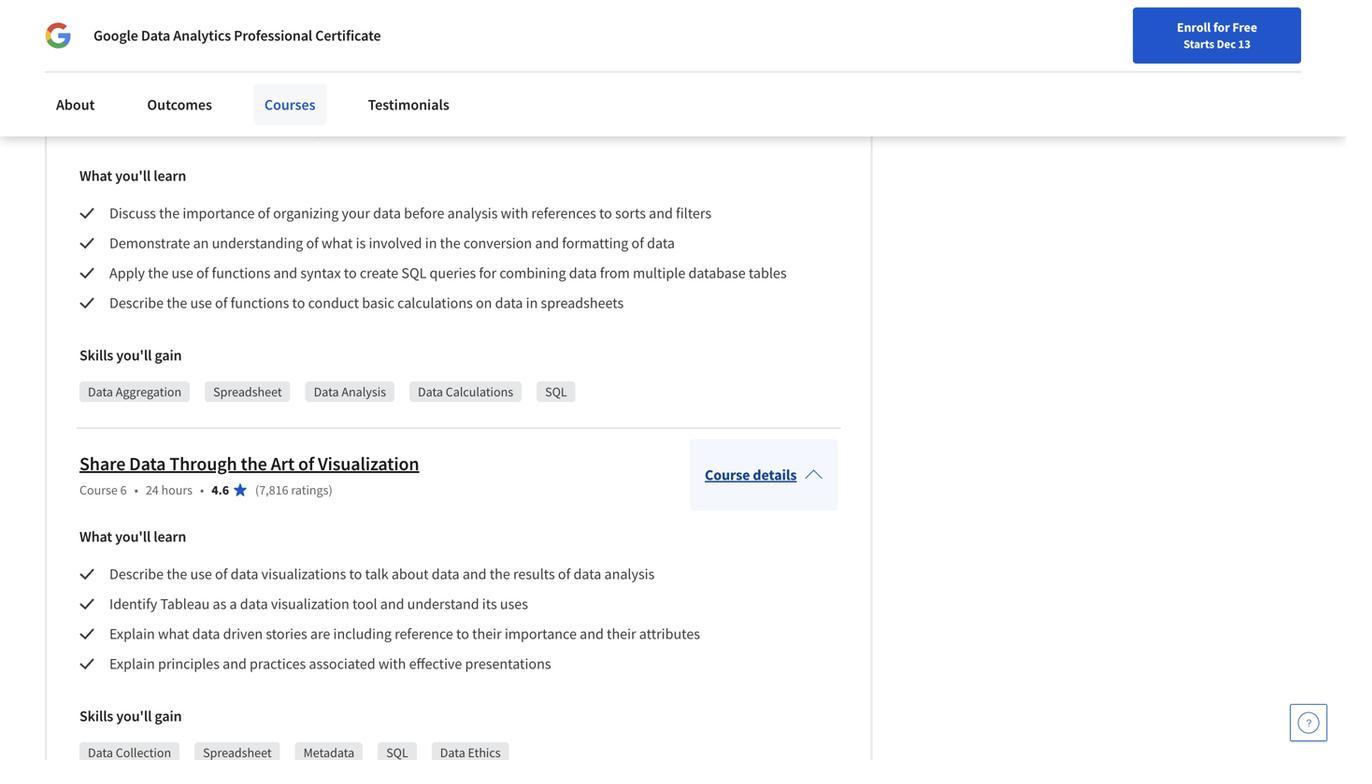 Task type: locate. For each thing, give the bounding box(es) containing it.
help center image
[[1298, 712, 1321, 734]]

use for visualizations
[[190, 565, 212, 584]]

0 vertical spatial in
[[425, 234, 437, 252]]

hours down outcomes
[[161, 121, 193, 137]]

queries
[[430, 264, 476, 282]]

2 skills you'll gain from the top
[[79, 707, 182, 726]]

of up the understanding
[[258, 204, 270, 223]]

attributes
[[640, 625, 701, 643]]

skills
[[79, 346, 113, 365], [79, 707, 113, 726]]

2 ) from the top
[[329, 482, 333, 498]]

1 their from the left
[[472, 625, 502, 643]]

of right art
[[298, 452, 314, 476]]

learn for to
[[154, 166, 186, 185]]

gain
[[155, 346, 182, 365], [155, 707, 182, 726]]

explain what data driven stories are including reference to their importance and their attributes
[[109, 625, 701, 643]]

1 vertical spatial ratings
[[291, 482, 329, 498]]

show notifications image
[[1129, 23, 1152, 46]]

functions for to
[[231, 294, 289, 312]]

1 gain from the top
[[155, 346, 182, 365]]

0 vertical spatial explain
[[109, 625, 155, 643]]

ratings
[[291, 121, 329, 137], [291, 482, 329, 498]]

0 vertical spatial skills
[[79, 346, 113, 365]]

discuss the importance of organizing your data before analysis with references to sorts and filters
[[109, 204, 712, 223]]

data up 24
[[129, 452, 166, 476]]

0 horizontal spatial sql
[[402, 264, 427, 282]]

gain for to
[[155, 346, 182, 365]]

to left sorts
[[600, 204, 612, 223]]

4.6 down the analyze data to answer questions
[[212, 121, 229, 137]]

skills you'll gain up data aggregation
[[79, 346, 182, 365]]

0 horizontal spatial analysis
[[116, 22, 160, 39]]

hours right 24
[[161, 482, 193, 498]]

2 skills from the top
[[79, 707, 113, 726]]

what
[[322, 234, 353, 252], [158, 625, 189, 643]]

analysis
[[448, 204, 498, 223], [605, 565, 655, 584]]

ratings right 7,816
[[291, 482, 329, 498]]

1 vertical spatial for
[[479, 264, 497, 282]]

0 vertical spatial what
[[79, 166, 112, 185]]

2 explain from the top
[[109, 655, 155, 673]]

to left 'conduct'
[[292, 294, 305, 312]]

0 vertical spatial (
[[255, 121, 259, 137]]

2 describe from the top
[[109, 565, 164, 584]]

what you'll learn
[[79, 166, 186, 185], [79, 527, 186, 546]]

use
[[172, 264, 193, 282], [190, 294, 212, 312], [190, 565, 212, 584]]

for inside enroll for free starts dec 13
[[1214, 19, 1231, 36]]

google image
[[45, 22, 71, 49]]

0 horizontal spatial analysis
[[448, 204, 498, 223]]

1 vertical spatial skills
[[79, 707, 113, 726]]

0 vertical spatial gain
[[155, 346, 182, 365]]

for
[[1214, 19, 1231, 36], [479, 264, 497, 282]]

share data through the art of visualization link
[[79, 452, 419, 476]]

gain for through
[[155, 707, 182, 726]]

( down 'answer'
[[255, 121, 259, 137]]

0 horizontal spatial data analysis
[[88, 22, 160, 39]]

visualization
[[320, 22, 389, 39], [318, 452, 419, 476]]

data analysis
[[88, 22, 160, 39], [314, 383, 386, 400]]

sql right create
[[402, 264, 427, 282]]

4.6 down through
[[212, 482, 229, 498]]

1 horizontal spatial sql
[[545, 383, 567, 400]]

data up demonstrate an understanding of what is involved in the conversion and formatting of data
[[373, 204, 401, 223]]

basic
[[362, 294, 395, 312]]

data right results
[[574, 565, 602, 584]]

1 horizontal spatial analysis
[[605, 565, 655, 584]]

( down share data through the art of visualization
[[255, 482, 259, 498]]

conduct
[[308, 294, 359, 312]]

discuss
[[109, 204, 156, 223]]

understand
[[407, 595, 479, 613]]

0 vertical spatial )
[[329, 121, 333, 137]]

what you'll learn for analyze
[[79, 166, 186, 185]]

1 ) from the top
[[329, 121, 333, 137]]

0 vertical spatial 4.6
[[212, 121, 229, 137]]

0 vertical spatial visualization
[[320, 22, 389, 39]]

2 hours from the top
[[161, 482, 193, 498]]

0 vertical spatial describe
[[109, 294, 164, 312]]

their
[[472, 625, 502, 643], [607, 625, 637, 643]]

1 vertical spatial use
[[190, 294, 212, 312]]

None search field
[[267, 12, 575, 49]]

1 4.6 from the top
[[212, 121, 229, 137]]

1 vertical spatial importance
[[505, 625, 577, 643]]

in
[[425, 234, 437, 252], [526, 294, 538, 312]]

0 vertical spatial ratings
[[291, 121, 329, 137]]

analysis up conversion
[[448, 204, 498, 223]]

0 vertical spatial what
[[322, 234, 353, 252]]

outcomes link
[[136, 84, 223, 125]]

explain down the identify
[[109, 625, 155, 643]]

describe for describe the use of functions to conduct basic calculations on data in spreadsheets
[[109, 294, 164, 312]]

1 vertical spatial in
[[526, 294, 538, 312]]

conversion
[[464, 234, 532, 252]]

1 horizontal spatial analysis
[[342, 383, 386, 400]]

results
[[513, 565, 555, 584]]

tables
[[749, 264, 787, 282]]

and up combining
[[535, 234, 559, 252]]

data up understand
[[432, 565, 460, 584]]

you'll
[[115, 166, 151, 185], [116, 346, 152, 365], [115, 527, 151, 546], [116, 707, 152, 726]]

enroll for free starts dec 13
[[1178, 19, 1258, 51]]

1 learn from the top
[[154, 166, 186, 185]]

for up on
[[479, 264, 497, 282]]

course
[[79, 121, 118, 137], [705, 466, 750, 484], [79, 482, 118, 498]]

skills for share data through the art of visualization
[[79, 707, 113, 726]]

is
[[356, 234, 366, 252]]

0 vertical spatial what you'll learn
[[79, 166, 186, 185]]

0 vertical spatial for
[[1214, 19, 1231, 36]]

data left the "aggregation"
[[88, 383, 113, 400]]

1 horizontal spatial importance
[[505, 625, 577, 643]]

0 vertical spatial learn
[[154, 166, 186, 185]]

) right 7,816
[[329, 482, 333, 498]]

talk
[[365, 565, 389, 584]]

r
[[192, 22, 200, 39]]

analysis left the r
[[116, 22, 160, 39]]

hours
[[161, 121, 193, 137], [161, 482, 193, 498]]

of down sorts
[[632, 234, 644, 252]]

learn down "26"
[[154, 166, 186, 185]]

testimonials
[[368, 95, 450, 114]]

1 vertical spatial learn
[[154, 527, 186, 546]]

0 horizontal spatial their
[[472, 625, 502, 643]]

0 vertical spatial sql
[[402, 264, 427, 282]]

1 ( from the top
[[255, 121, 259, 137]]

what up discuss
[[79, 166, 112, 185]]

course left the details
[[705, 466, 750, 484]]

gain up the "aggregation"
[[155, 346, 182, 365]]

)
[[329, 121, 333, 137], [329, 482, 333, 498]]

1 horizontal spatial for
[[1214, 19, 1231, 36]]

• right 6
[[134, 482, 138, 498]]

learn for through
[[154, 527, 186, 546]]

in down before
[[425, 234, 437, 252]]

1 vertical spatial skills you'll gain
[[79, 707, 182, 726]]

0 vertical spatial with
[[501, 204, 529, 223]]

what left is
[[322, 234, 353, 252]]

data
[[373, 204, 401, 223], [647, 234, 675, 252], [569, 264, 597, 282], [495, 294, 523, 312], [231, 565, 259, 584], [432, 565, 460, 584], [574, 565, 602, 584], [240, 595, 268, 613], [192, 625, 220, 643]]

involved
[[369, 234, 422, 252]]

1 horizontal spatial with
[[501, 204, 529, 223]]

skills you'll gain for share
[[79, 707, 182, 726]]

data analysis right google image
[[88, 22, 160, 39]]

their left attributes on the bottom of the page
[[607, 625, 637, 643]]

1 what you'll learn from the top
[[79, 166, 186, 185]]

1 hours from the top
[[161, 121, 193, 137]]

( 9,701 ratings )
[[255, 121, 333, 137]]

learn down 24
[[154, 527, 186, 546]]

tool
[[353, 595, 377, 613]]

1 vertical spatial describe
[[109, 565, 164, 584]]

1 skills from the top
[[79, 346, 113, 365]]

1 horizontal spatial in
[[526, 294, 538, 312]]

uses
[[500, 595, 528, 613]]

1 vertical spatial what
[[158, 625, 189, 643]]

data down 'as'
[[192, 625, 220, 643]]

coursera image
[[22, 15, 141, 45]]

about
[[392, 565, 429, 584]]

13
[[1239, 36, 1251, 51]]

of
[[258, 204, 270, 223], [306, 234, 319, 252], [632, 234, 644, 252], [196, 264, 209, 282], [215, 294, 228, 312], [298, 452, 314, 476], [215, 565, 228, 584], [558, 565, 571, 584]]

6
[[120, 482, 127, 498]]

with down explain what data driven stories are including reference to their importance and their attributes
[[379, 655, 406, 673]]

what you'll learn up discuss
[[79, 166, 186, 185]]

what down tableau
[[158, 625, 189, 643]]

• down through
[[200, 482, 204, 498]]

describe up the identify
[[109, 565, 164, 584]]

2 gain from the top
[[155, 707, 182, 726]]

4.6
[[212, 121, 229, 137], [212, 482, 229, 498]]

1 horizontal spatial their
[[607, 625, 637, 643]]

• right 5
[[134, 121, 138, 137]]

what for analyze data to answer questions
[[79, 166, 112, 185]]

data up "26"
[[144, 91, 181, 115]]

with up conversion
[[501, 204, 529, 223]]

visualization right professional
[[320, 22, 389, 39]]

and
[[649, 204, 673, 223], [535, 234, 559, 252], [274, 264, 298, 282], [463, 565, 487, 584], [380, 595, 404, 613], [580, 625, 604, 643], [223, 655, 247, 673]]

1 vertical spatial explain
[[109, 655, 155, 673]]

data calculations
[[418, 383, 514, 400]]

1 ratings from the top
[[291, 121, 329, 137]]

1 vertical spatial what
[[79, 527, 112, 546]]

enroll
[[1178, 19, 1211, 36]]

learn
[[154, 166, 186, 185], [154, 527, 186, 546]]

analysis down describe the use of functions to conduct basic calculations on data in spreadsheets
[[342, 383, 386, 400]]

ratings down questions
[[291, 121, 329, 137]]

of down organizing
[[306, 234, 319, 252]]

data right a
[[240, 595, 268, 613]]

explain left principles
[[109, 655, 155, 673]]

data analysis down 'conduct'
[[314, 383, 386, 400]]

1 what from the top
[[79, 166, 112, 185]]

1 vertical spatial hours
[[161, 482, 193, 498]]

1 vertical spatial analysis
[[342, 383, 386, 400]]

course left 6
[[79, 482, 118, 498]]

visualization up the ( 7,816 ratings )
[[318, 452, 419, 476]]

1 vertical spatial gain
[[155, 707, 182, 726]]

analysis up attributes on the bottom of the page
[[605, 565, 655, 584]]

for up the dec at the right of the page
[[1214, 19, 1231, 36]]

course left 5
[[79, 121, 118, 137]]

the
[[159, 204, 180, 223], [440, 234, 461, 252], [148, 264, 169, 282], [167, 294, 187, 312], [241, 452, 267, 476], [167, 565, 187, 584], [490, 565, 510, 584]]

1 vertical spatial what you'll learn
[[79, 527, 186, 546]]

data up questions
[[292, 22, 317, 39]]

1 vertical spatial (
[[255, 482, 259, 498]]

2 ratings from the top
[[291, 482, 329, 498]]

2 4.6 from the top
[[212, 482, 229, 498]]

0 vertical spatial hours
[[161, 121, 193, 137]]

create
[[360, 264, 399, 282]]

0 horizontal spatial in
[[425, 234, 437, 252]]

importance down the 'uses' in the bottom of the page
[[505, 625, 577, 643]]

filters
[[676, 204, 712, 223]]

) down questions
[[329, 121, 333, 137]]

use for to
[[190, 294, 212, 312]]

organizing
[[273, 204, 339, 223]]

share
[[79, 452, 126, 476]]

identify
[[109, 595, 157, 613]]

0 vertical spatial use
[[172, 264, 193, 282]]

1 vertical spatial )
[[329, 482, 333, 498]]

1 explain from the top
[[109, 625, 155, 643]]

effective
[[409, 655, 462, 673]]

analyze data to answer questions
[[79, 91, 347, 115]]

2 what you'll learn from the top
[[79, 527, 186, 546]]

1 describe from the top
[[109, 294, 164, 312]]

0 vertical spatial data analysis
[[88, 22, 160, 39]]

0 horizontal spatial with
[[379, 655, 406, 673]]

0 horizontal spatial for
[[479, 264, 497, 282]]

0 vertical spatial functions
[[212, 264, 271, 282]]

0 vertical spatial analysis
[[448, 204, 498, 223]]

1 vertical spatial data analysis
[[314, 383, 386, 400]]

google
[[94, 26, 138, 45]]

2 vertical spatial use
[[190, 565, 212, 584]]

skills you'll gain
[[79, 346, 182, 365], [79, 707, 182, 726]]

2 what from the top
[[79, 527, 112, 546]]

what down "course 6 • 24 hours •"
[[79, 527, 112, 546]]

skills you'll gain down principles
[[79, 707, 182, 726]]

1 vertical spatial 4.6
[[212, 482, 229, 498]]

2 learn from the top
[[154, 527, 186, 546]]

0 vertical spatial skills you'll gain
[[79, 346, 182, 365]]

analyze
[[79, 91, 141, 115]]

describe for describe the use of data visualizations to talk about data and the results of data analysis
[[109, 565, 164, 584]]

describe down apply
[[109, 294, 164, 312]]

2 ( from the top
[[255, 482, 259, 498]]

and right sorts
[[649, 204, 673, 223]]

through
[[170, 452, 237, 476]]

what you'll learn down "course 6 • 24 hours •"
[[79, 527, 186, 546]]

in down combining
[[526, 294, 538, 312]]

1 skills you'll gain from the top
[[79, 346, 182, 365]]

7,816
[[259, 482, 289, 498]]

gain down principles
[[155, 707, 182, 726]]

aggregation
[[116, 383, 182, 400]]

sql right calculations
[[545, 383, 567, 400]]

1 horizontal spatial data analysis
[[314, 383, 386, 400]]

importance
[[183, 204, 255, 223], [505, 625, 577, 643]]

ratings for art
[[291, 482, 329, 498]]

explain for explain principles and practices associated with effective presentations
[[109, 655, 155, 673]]

their down its in the left of the page
[[472, 625, 502, 643]]

to left 'answer'
[[185, 91, 201, 115]]

importance up an
[[183, 204, 255, 223]]

details
[[753, 466, 797, 484]]

menu item
[[989, 19, 1110, 79]]

its
[[482, 595, 497, 613]]

calculations
[[398, 294, 473, 312]]

1 vertical spatial visualization
[[318, 452, 419, 476]]

analyze data to answer questions link
[[79, 91, 347, 115]]

0 vertical spatial importance
[[183, 204, 255, 223]]

1 vertical spatial functions
[[231, 294, 289, 312]]



Task type: vqa. For each thing, say whether or not it's contained in the screenshot.
only
no



Task type: describe. For each thing, give the bounding box(es) containing it.
data up a
[[231, 565, 259, 584]]

art
[[271, 452, 295, 476]]

to left talk
[[349, 565, 362, 584]]

1 vertical spatial analysis
[[605, 565, 655, 584]]

and left syntax
[[274, 264, 298, 282]]

analytics
[[173, 26, 231, 45]]

demonstrate
[[109, 234, 190, 252]]

to left create
[[344, 264, 357, 282]]

data up spreadsheets
[[569, 264, 597, 282]]

visualization
[[271, 595, 350, 613]]

use for and
[[172, 264, 193, 282]]

1 vertical spatial with
[[379, 655, 406, 673]]

4.6 for to
[[212, 121, 229, 137]]

data left calculations
[[418, 383, 443, 400]]

the left art
[[241, 452, 267, 476]]

your
[[342, 204, 370, 223]]

data aggregation
[[88, 383, 182, 400]]

course for analyze data to answer questions
[[79, 121, 118, 137]]

driven
[[223, 625, 263, 643]]

course 6 • 24 hours •
[[79, 482, 204, 498]]

hours for through
[[161, 482, 193, 498]]

data right spreadsheet
[[314, 383, 339, 400]]

presentations
[[465, 655, 551, 673]]

ratings for questions
[[291, 121, 329, 137]]

sorts
[[615, 204, 646, 223]]

database
[[689, 264, 746, 282]]

0 horizontal spatial importance
[[183, 204, 255, 223]]

the up demonstrate
[[159, 204, 180, 223]]

data right on
[[495, 294, 523, 312]]

the up its in the left of the page
[[490, 565, 510, 584]]

course 5 • 26 hours •
[[79, 121, 204, 137]]

before
[[404, 204, 445, 223]]

( for the
[[255, 482, 259, 498]]

of up 'as'
[[215, 565, 228, 584]]

free
[[1233, 19, 1258, 36]]

the up tableau
[[167, 565, 187, 584]]

combining
[[500, 264, 566, 282]]

formatting
[[562, 234, 629, 252]]

outcomes
[[147, 95, 212, 114]]

the up the apply the use of functions and syntax to create sql queries for combining data from multiple database tables
[[440, 234, 461, 252]]

what you'll learn for share
[[79, 527, 186, 546]]

0 vertical spatial analysis
[[116, 22, 160, 39]]

spreadsheets
[[541, 294, 624, 312]]

skills you'll gain for analyze
[[79, 346, 182, 365]]

describe the use of data visualizations to talk about data and the results of data analysis
[[109, 565, 655, 584]]

an
[[193, 234, 209, 252]]

professional
[[234, 26, 313, 45]]

reference
[[395, 625, 453, 643]]

what for share data through the art of visualization
[[79, 527, 112, 546]]

course details
[[705, 466, 797, 484]]

skills for analyze data to answer questions
[[79, 346, 113, 365]]

data visualization
[[292, 22, 389, 39]]

• down the analyze data to answer questions
[[200, 121, 204, 137]]

a
[[230, 595, 237, 613]]

0 horizontal spatial what
[[158, 625, 189, 643]]

( for answer
[[255, 121, 259, 137]]

practices
[[250, 655, 306, 673]]

data right google image
[[88, 22, 113, 39]]

) for art
[[329, 482, 333, 498]]

courses
[[265, 95, 316, 114]]

and right the tool
[[380, 595, 404, 613]]

and up its in the left of the page
[[463, 565, 487, 584]]

identify tableau as a data visualization tool and understand its uses
[[109, 595, 528, 613]]

associated
[[309, 655, 376, 673]]

4.6 for through
[[212, 482, 229, 498]]

and down the driven
[[223, 655, 247, 673]]

apply
[[109, 264, 145, 282]]

certificate
[[315, 26, 381, 45]]

course inside course details dropdown button
[[705, 466, 750, 484]]

courses link
[[253, 84, 327, 125]]

of down the understanding
[[215, 294, 228, 312]]

tableau
[[160, 595, 210, 613]]

data right google
[[141, 26, 170, 45]]

1 horizontal spatial what
[[322, 234, 353, 252]]

9,701
[[259, 121, 289, 137]]

2 their from the left
[[607, 625, 637, 643]]

24
[[146, 482, 159, 498]]

data up multiple
[[647, 234, 675, 252]]

about link
[[45, 84, 106, 125]]

explain principles and practices associated with effective presentations
[[109, 655, 551, 673]]

the right apply
[[148, 264, 169, 282]]

syntax
[[301, 264, 341, 282]]

stories
[[266, 625, 307, 643]]

explain for explain what data driven stories are including reference to their importance and their attributes
[[109, 625, 155, 643]]

and left attributes on the bottom of the page
[[580, 625, 604, 643]]

testimonials link
[[357, 84, 461, 125]]

26
[[146, 121, 159, 137]]

markdown
[[202, 22, 260, 39]]

from
[[600, 264, 630, 282]]

calculations
[[446, 383, 514, 400]]

are
[[310, 625, 330, 643]]

to down understand
[[456, 625, 469, 643]]

of right results
[[558, 565, 571, 584]]

references
[[532, 204, 597, 223]]

functions for and
[[212, 264, 271, 282]]

share data through the art of visualization
[[79, 452, 419, 476]]

1 vertical spatial sql
[[545, 383, 567, 400]]

apply the use of functions and syntax to create sql queries for combining data from multiple database tables
[[109, 264, 787, 282]]

of down an
[[196, 264, 209, 282]]

describe the use of functions to conduct basic calculations on data in spreadsheets
[[109, 294, 624, 312]]

spreadsheet
[[213, 383, 282, 400]]

about
[[56, 95, 95, 114]]

course for share data through the art of visualization
[[79, 482, 118, 498]]

as
[[213, 595, 227, 613]]

multiple
[[633, 264, 686, 282]]

hours for to
[[161, 121, 193, 137]]

principles
[[158, 655, 220, 673]]

) for questions
[[329, 121, 333, 137]]

dec
[[1217, 36, 1237, 51]]

( 7,816 ratings )
[[255, 482, 333, 498]]

understanding
[[212, 234, 303, 252]]

demonstrate an understanding of what is involved in the conversion and formatting of data
[[109, 234, 675, 252]]

on
[[476, 294, 492, 312]]

the down demonstrate
[[167, 294, 187, 312]]

r markdown
[[192, 22, 260, 39]]

including
[[333, 625, 392, 643]]

answer
[[205, 91, 264, 115]]



